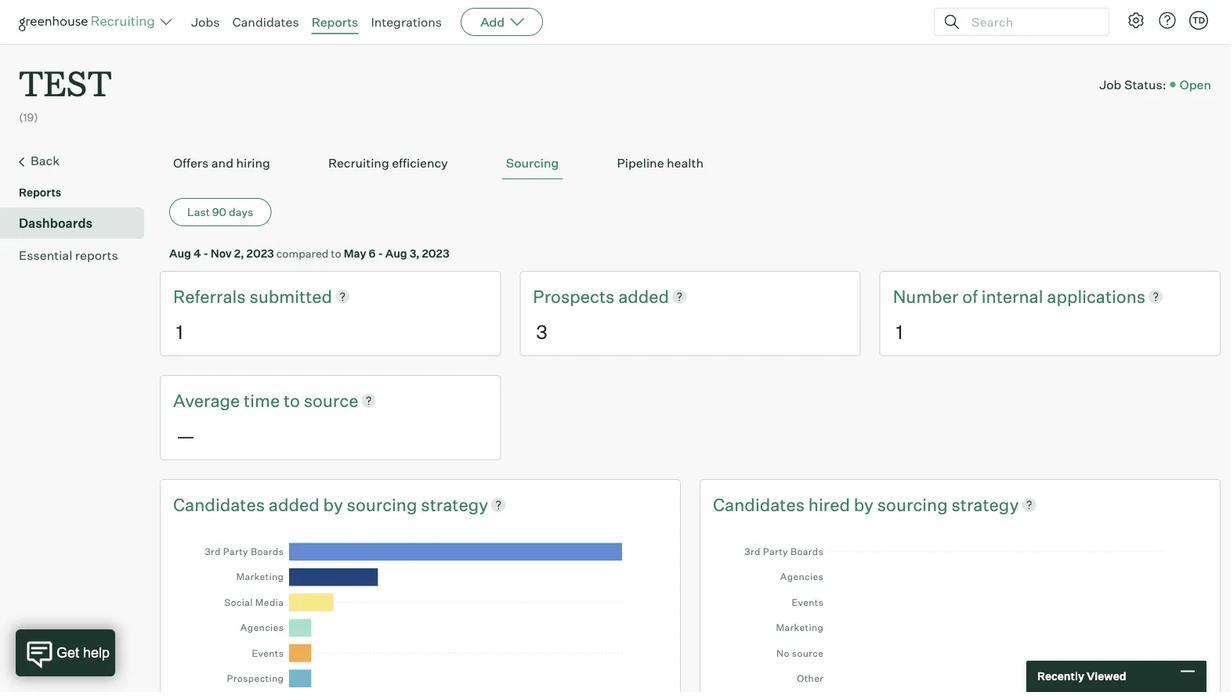 Task type: vqa. For each thing, say whether or not it's contained in the screenshot.
right -
yes



Task type: describe. For each thing, give the bounding box(es) containing it.
candidates hired by sourcing
[[713, 494, 952, 515]]

aug 4 - nov 2, 2023 compared to may 6 - aug 3, 2023
[[169, 247, 449, 260]]

jobs
[[191, 14, 220, 30]]

number of internal
[[893, 286, 1047, 307]]

test
[[19, 60, 112, 106]]

xychart image for candidates hired by sourcing
[[735, 532, 1186, 693]]

1 horizontal spatial added link
[[618, 285, 669, 309]]

hiring
[[236, 155, 270, 171]]

to link
[[284, 389, 304, 413]]

average link
[[173, 389, 244, 413]]

td
[[1193, 15, 1205, 25]]

recruiting efficiency
[[328, 155, 448, 171]]

candidates for candidates hired by sourcing
[[713, 494, 805, 515]]

back link
[[19, 151, 138, 172]]

0 horizontal spatial added
[[269, 494, 320, 515]]

back
[[31, 153, 60, 169]]

source
[[304, 390, 358, 411]]

candidates for candidates
[[232, 14, 299, 30]]

time link
[[244, 389, 284, 413]]

sourcing link for candidates added by sourcing
[[347, 493, 421, 517]]

submitted link
[[250, 285, 332, 309]]

job status:
[[1100, 77, 1167, 93]]

last 90 days
[[187, 205, 253, 219]]

applications link
[[1047, 285, 1146, 309]]

sourcing link for candidates hired by sourcing
[[877, 493, 952, 517]]

1 horizontal spatial reports
[[312, 14, 358, 30]]

td button
[[1189, 11, 1208, 30]]

offers
[[173, 155, 209, 171]]

internal link
[[982, 285, 1047, 309]]

sourcing for candidates added by sourcing
[[347, 494, 417, 515]]

6
[[369, 247, 376, 260]]

last
[[187, 205, 210, 219]]

td button
[[1186, 8, 1211, 33]]

of
[[963, 286, 978, 307]]

strategy link for candidates hired by sourcing
[[952, 493, 1019, 517]]

prospects link
[[533, 285, 618, 309]]

by for hired
[[854, 494, 874, 515]]

offers and hiring button
[[169, 147, 274, 180]]

number
[[893, 286, 959, 307]]

offers and hiring
[[173, 155, 270, 171]]

prospects
[[533, 286, 618, 307]]

strategy link for candidates added by sourcing
[[421, 493, 488, 517]]

may
[[344, 247, 366, 260]]

source link
[[304, 389, 358, 413]]

applications
[[1047, 286, 1146, 307]]

2 2023 from the left
[[422, 247, 449, 260]]

Search text field
[[968, 11, 1095, 33]]

1 - from the left
[[203, 247, 208, 260]]

of link
[[963, 285, 982, 309]]

sourcing
[[506, 155, 559, 171]]

reports
[[75, 248, 118, 263]]



Task type: locate. For each thing, give the bounding box(es) containing it.
2 1 from the left
[[896, 320, 903, 344]]

1 vertical spatial reports
[[19, 186, 61, 200]]

1 strategy link from the left
[[421, 493, 488, 517]]

0 vertical spatial added link
[[618, 285, 669, 309]]

2023
[[247, 247, 274, 260], [422, 247, 449, 260]]

0 horizontal spatial added link
[[269, 493, 323, 517]]

candidates for candidates added by sourcing
[[173, 494, 265, 515]]

1 horizontal spatial sourcing link
[[877, 493, 952, 517]]

configure image
[[1127, 11, 1146, 30]]

test link
[[19, 44, 112, 109]]

by link for hired
[[854, 493, 877, 517]]

sourcing
[[347, 494, 417, 515], [877, 494, 948, 515]]

and
[[211, 155, 233, 171]]

1 horizontal spatial aug
[[385, 247, 407, 260]]

2 aug from the left
[[385, 247, 407, 260]]

last 90 days button
[[169, 198, 271, 227]]

to
[[331, 247, 341, 260], [284, 390, 300, 411]]

add
[[480, 14, 505, 30]]

0 horizontal spatial 2023
[[247, 247, 274, 260]]

1 for referrals
[[176, 320, 183, 344]]

strategy
[[421, 494, 488, 515], [952, 494, 1019, 515]]

1 for number
[[896, 320, 903, 344]]

average time to
[[173, 390, 304, 411]]

1 horizontal spatial strategy
[[952, 494, 1019, 515]]

1 down referrals "link"
[[176, 320, 183, 344]]

jobs link
[[191, 14, 220, 30]]

2 by link from the left
[[854, 493, 877, 517]]

1 aug from the left
[[169, 247, 191, 260]]

added link
[[618, 285, 669, 309], [269, 493, 323, 517]]

1 xychart image from the left
[[195, 532, 646, 693]]

aug left 3,
[[385, 247, 407, 260]]

tab list
[[169, 147, 1211, 180]]

essential reports
[[19, 248, 118, 263]]

dashboards link
[[19, 214, 138, 233]]

0 horizontal spatial strategy
[[421, 494, 488, 515]]

pipeline
[[617, 155, 664, 171]]

sourcing for candidates hired by sourcing
[[877, 494, 948, 515]]

candidates down —
[[173, 494, 265, 515]]

aug left 4
[[169, 247, 191, 260]]

hired
[[809, 494, 850, 515]]

0 vertical spatial added
[[618, 286, 669, 307]]

1
[[176, 320, 183, 344], [896, 320, 903, 344]]

1 2023 from the left
[[247, 247, 274, 260]]

recruiting efficiency button
[[324, 147, 452, 180]]

efficiency
[[392, 155, 448, 171]]

candidates link
[[232, 14, 299, 30], [173, 493, 269, 517], [713, 493, 809, 517]]

xychart image
[[195, 532, 646, 693], [735, 532, 1186, 693]]

average
[[173, 390, 240, 411]]

strategy for candidates added by sourcing
[[421, 494, 488, 515]]

status:
[[1124, 77, 1167, 93]]

- right 4
[[203, 247, 208, 260]]

0 horizontal spatial by
[[323, 494, 343, 515]]

2 strategy link from the left
[[952, 493, 1019, 517]]

submitted
[[250, 286, 332, 307]]

dashboards
[[19, 216, 93, 231]]

2,
[[234, 247, 244, 260]]

strategy for candidates hired by sourcing
[[952, 494, 1019, 515]]

time
[[244, 390, 280, 411]]

1 horizontal spatial by link
[[854, 493, 877, 517]]

0 horizontal spatial aug
[[169, 247, 191, 260]]

2023 right 3,
[[422, 247, 449, 260]]

-
[[203, 247, 208, 260], [378, 247, 383, 260]]

essential reports link
[[19, 246, 138, 265]]

days
[[229, 205, 253, 219]]

3,
[[410, 247, 420, 260]]

2 - from the left
[[378, 247, 383, 260]]

candidates
[[232, 14, 299, 30], [173, 494, 265, 515], [713, 494, 805, 515]]

0 horizontal spatial sourcing
[[347, 494, 417, 515]]

0 horizontal spatial strategy link
[[421, 493, 488, 517]]

0 horizontal spatial -
[[203, 247, 208, 260]]

2023 right 2,
[[247, 247, 274, 260]]

to right time
[[284, 390, 300, 411]]

health
[[667, 155, 704, 171]]

3
[[536, 320, 548, 344]]

referrals link
[[173, 285, 250, 309]]

pipeline health button
[[613, 147, 708, 180]]

tab list containing offers and hiring
[[169, 147, 1211, 180]]

1 horizontal spatial 2023
[[422, 247, 449, 260]]

essential
[[19, 248, 72, 263]]

pipeline health
[[617, 155, 704, 171]]

job
[[1100, 77, 1122, 93]]

reports
[[312, 14, 358, 30], [19, 186, 61, 200]]

reports link
[[312, 14, 358, 30]]

hired link
[[809, 493, 854, 517]]

candidates link for candidates added by sourcing
[[173, 493, 269, 517]]

0 horizontal spatial by link
[[323, 493, 347, 517]]

sourcing link
[[347, 493, 421, 517], [877, 493, 952, 517]]

1 vertical spatial to
[[284, 390, 300, 411]]

4
[[193, 247, 201, 260]]

2 by from the left
[[854, 494, 874, 515]]

sourcing button
[[502, 147, 563, 180]]

by link for added
[[323, 493, 347, 517]]

test (19)
[[19, 60, 112, 124]]

1 by from the left
[[323, 494, 343, 515]]

- right 6
[[378, 247, 383, 260]]

2 sourcing link from the left
[[877, 493, 952, 517]]

2 strategy from the left
[[952, 494, 1019, 515]]

1 horizontal spatial by
[[854, 494, 874, 515]]

referrals
[[173, 286, 250, 307]]

1 horizontal spatial sourcing
[[877, 494, 948, 515]]

1 horizontal spatial added
[[618, 286, 669, 307]]

integrations link
[[371, 14, 442, 30]]

0 horizontal spatial sourcing link
[[347, 493, 421, 517]]

0 horizontal spatial reports
[[19, 186, 61, 200]]

1 horizontal spatial -
[[378, 247, 383, 260]]

1 down number
[[896, 320, 903, 344]]

0 horizontal spatial xychart image
[[195, 532, 646, 693]]

1 vertical spatial added link
[[269, 493, 323, 517]]

xychart image for candidates added by sourcing
[[195, 532, 646, 693]]

1 1 from the left
[[176, 320, 183, 344]]

recruiting
[[328, 155, 389, 171]]

added
[[618, 286, 669, 307], [269, 494, 320, 515]]

reports down the back
[[19, 186, 61, 200]]

1 sourcing link from the left
[[347, 493, 421, 517]]

90
[[212, 205, 227, 219]]

0 vertical spatial reports
[[312, 14, 358, 30]]

open
[[1180, 77, 1211, 93]]

2 xychart image from the left
[[735, 532, 1186, 693]]

1 by link from the left
[[323, 493, 347, 517]]

number link
[[893, 285, 963, 309]]

to left may
[[331, 247, 341, 260]]

1 horizontal spatial to
[[331, 247, 341, 260]]

add button
[[461, 8, 543, 36]]

greenhouse recruiting image
[[19, 13, 160, 31]]

candidates added by sourcing
[[173, 494, 421, 515]]

1 sourcing from the left
[[347, 494, 417, 515]]

internal
[[982, 286, 1043, 307]]

candidates left the hired
[[713, 494, 805, 515]]

1 vertical spatial added
[[269, 494, 320, 515]]

1 strategy from the left
[[421, 494, 488, 515]]

0 horizontal spatial 1
[[176, 320, 183, 344]]

recently
[[1037, 670, 1084, 684]]

1 horizontal spatial strategy link
[[952, 493, 1019, 517]]

by link
[[323, 493, 347, 517], [854, 493, 877, 517]]

candidates link for candidates hired by sourcing
[[713, 493, 809, 517]]

strategy link
[[421, 493, 488, 517], [952, 493, 1019, 517]]

aug
[[169, 247, 191, 260], [385, 247, 407, 260]]

(19)
[[19, 110, 38, 124]]

0 vertical spatial to
[[331, 247, 341, 260]]

integrations
[[371, 14, 442, 30]]

—
[[176, 424, 195, 448]]

viewed
[[1087, 670, 1126, 684]]

by
[[323, 494, 343, 515], [854, 494, 874, 515]]

1 horizontal spatial 1
[[896, 320, 903, 344]]

reports left integrations link on the left of page
[[312, 14, 358, 30]]

by for added
[[323, 494, 343, 515]]

recently viewed
[[1037, 670, 1126, 684]]

0 horizontal spatial to
[[284, 390, 300, 411]]

compared
[[276, 247, 329, 260]]

nov
[[211, 247, 232, 260]]

2 sourcing from the left
[[877, 494, 948, 515]]

1 horizontal spatial xychart image
[[735, 532, 1186, 693]]

candidates right jobs link
[[232, 14, 299, 30]]



